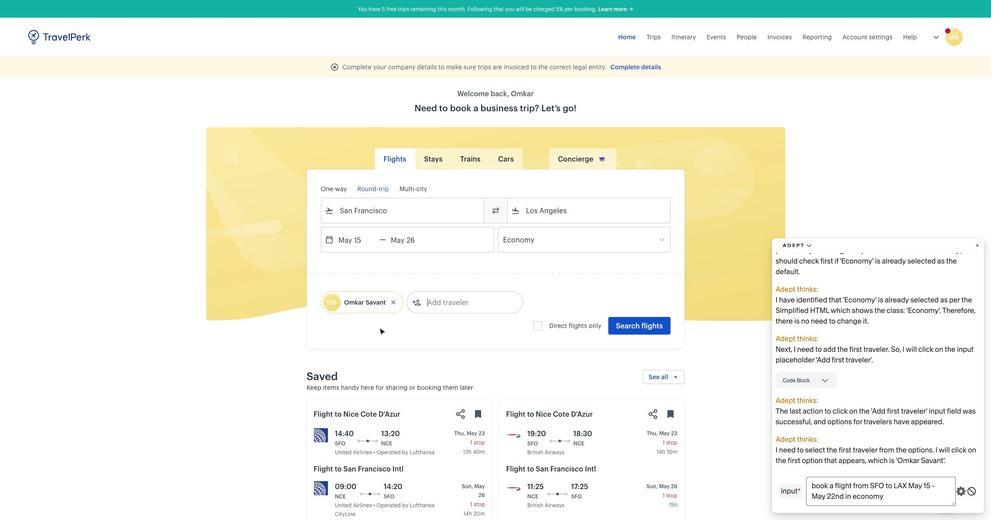 Task type: describe. For each thing, give the bounding box(es) containing it.
united airlines image
[[314, 429, 328, 443]]

united airlines image
[[314, 482, 328, 496]]

british airways image
[[507, 482, 521, 496]]



Task type: vqa. For each thing, say whether or not it's contained in the screenshot.
1st United Airlines image from the top of the page
yes



Task type: locate. For each thing, give the bounding box(es) containing it.
Depart text field
[[334, 228, 380, 252]]

Add traveler search field
[[422, 296, 513, 310]]

To search field
[[520, 204, 659, 218]]

Return text field
[[386, 228, 432, 252]]

From search field
[[334, 204, 473, 218]]

british airways image
[[507, 429, 521, 443]]



